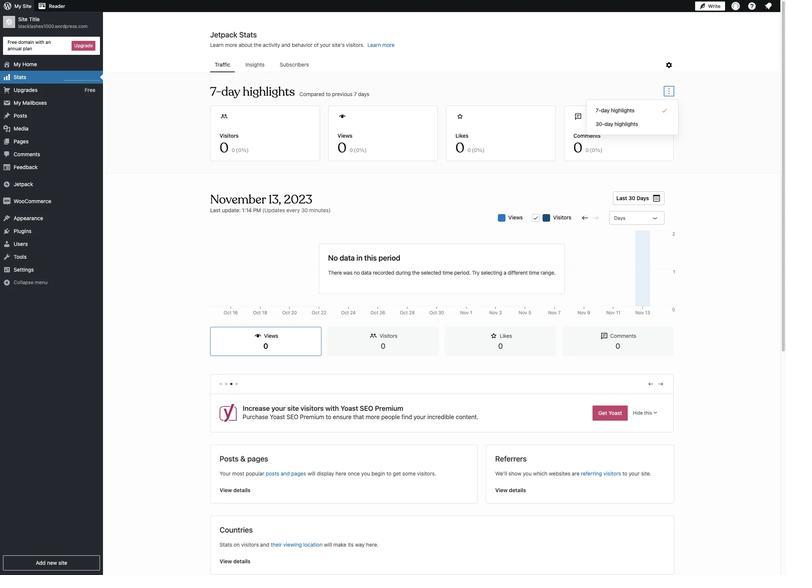 Task type: locate. For each thing, give the bounding box(es) containing it.
my down upgrades
[[14, 99, 21, 106]]

and left "their"
[[260, 542, 269, 549]]

1 horizontal spatial 7-
[[596, 107, 601, 114]]

more down jetpack stats
[[225, 42, 237, 48]]

1 vertical spatial the
[[412, 269, 420, 276]]

7-day highlights inside button
[[596, 107, 635, 114]]

1 horizontal spatial 7
[[558, 310, 561, 316]]

time left period.
[[443, 269, 453, 276]]

last inside button
[[617, 195, 627, 201]]

( inside visitors 0 0 ( 0 %)
[[236, 147, 238, 153]]

add new site link
[[3, 556, 100, 571]]

my site link
[[0, 0, 35, 12]]

and right posts
[[281, 471, 290, 477]]

highlights inside 30-day highlights button
[[615, 121, 638, 127]]

days down last 30 days
[[614, 215, 626, 221]]

%) for comments 0 0 ( 0 %)
[[595, 147, 603, 153]]

img image inside jetpack link
[[3, 181, 11, 188]]

2 horizontal spatial 30
[[629, 195, 635, 201]]

more
[[225, 42, 237, 48], [366, 414, 380, 421]]

details for countries
[[233, 559, 251, 565]]

will left display
[[308, 471, 316, 477]]

0 horizontal spatial you
[[361, 471, 370, 477]]

oct left 22 at the bottom of page
[[312, 310, 320, 316]]

day for the 7-day highlights button
[[601, 107, 610, 114]]

tooltip
[[583, 96, 679, 135]]

0 vertical spatial last
[[617, 195, 627, 201]]

0 vertical spatial visitors.
[[346, 42, 365, 48]]

( inside likes 0 0 ( 0 %)
[[472, 147, 474, 153]]

1 horizontal spatial stats
[[220, 542, 232, 549]]

view details for countries
[[220, 559, 251, 565]]

site for your
[[287, 405, 299, 413]]

1 vertical spatial 1
[[470, 310, 472, 316]]

1 horizontal spatial 30
[[439, 310, 444, 316]]

jetpack
[[14, 181, 33, 187]]

recorded
[[373, 269, 394, 276]]

nov right '5'
[[548, 310, 557, 316]]

popular
[[246, 471, 264, 477]]

that
[[353, 414, 364, 421]]

0 vertical spatial img image
[[3, 181, 11, 188]]

more down the seo premium
[[366, 414, 380, 421]]

the right "about"
[[254, 42, 262, 48]]

menu
[[210, 58, 665, 72]]

stats left 'on'
[[220, 542, 232, 549]]

%) for likes 0 0 ( 0 %)
[[477, 147, 485, 153]]

view down your at the bottom of the page
[[220, 488, 232, 494]]

1 100,000 from the top
[[658, 231, 675, 237]]

oct for oct 24
[[341, 310, 349, 316]]

0 horizontal spatial more
[[225, 42, 237, 48]]

8 oct from the left
[[429, 310, 437, 316]]

compared to previous 7 days
[[300, 91, 369, 97]]

likes 0
[[498, 333, 512, 351]]

3 ( from the left
[[472, 147, 474, 153]]

comments down 11
[[610, 333, 636, 339]]

1 vertical spatial comments
[[14, 151, 40, 157]]

1 oct from the left
[[224, 310, 232, 316]]

learn more link
[[368, 42, 395, 48]]

0 vertical spatial days
[[637, 195, 649, 201]]

settings link
[[0, 263, 103, 276]]

1 horizontal spatial the
[[412, 269, 420, 276]]

3 nov from the left
[[519, 310, 527, 316]]

visitors for visitors
[[553, 214, 572, 221]]

nov for nov 7
[[548, 310, 557, 316]]

0 vertical spatial highlights
[[243, 84, 295, 100]]

data left in
[[340, 254, 355, 262]]

7- down 'traffic' link
[[210, 84, 221, 100]]

0 inside the 100,000 2 1 0
[[672, 307, 675, 313]]

1 vertical spatial days
[[614, 215, 626, 221]]

day down 'traffic' link
[[221, 84, 240, 100]]

0 horizontal spatial visitors
[[241, 542, 259, 549]]

this right in
[[364, 254, 377, 262]]

posts left "&" at the bottom left of the page
[[220, 455, 239, 464]]

%) inside likes 0 0 ( 0 %)
[[477, 147, 485, 153]]

with left an
[[35, 39, 44, 45]]

nov left 3
[[489, 310, 498, 316]]

details down 'on'
[[233, 559, 251, 565]]

1 horizontal spatial this
[[644, 410, 652, 416]]

view details down show
[[495, 488, 526, 494]]

0 vertical spatial 7-day highlights
[[210, 84, 295, 100]]

menu
[[35, 279, 48, 285]]

%) inside views 0 0 ( 0 %)
[[359, 147, 367, 153]]

5 oct from the left
[[341, 310, 349, 316]]

oct left 26
[[371, 310, 378, 316]]

nov 5
[[519, 310, 531, 316]]

1 horizontal spatial last
[[617, 195, 627, 201]]

2 horizontal spatial visitors
[[553, 214, 572, 221]]

highlights down the insights link
[[243, 84, 295, 100]]

likes inside likes 0 0 ( 0 %)
[[456, 133, 469, 139]]

websites
[[549, 471, 571, 477]]

views 0
[[264, 333, 278, 351]]

2 vertical spatial comments
[[610, 333, 636, 339]]

4 oct from the left
[[312, 310, 320, 316]]

details down show
[[509, 488, 526, 494]]

0 horizontal spatial free
[[8, 39, 17, 45]]

views inside views 0
[[264, 333, 278, 339]]

oct left 16 at bottom
[[224, 310, 232, 316]]

site left title
[[18, 16, 28, 22]]

with inside increase your site visitors with yoast seo premium purchase yoast seo premium to ensure that more people find your incredible content.
[[325, 405, 339, 413]]

7 oct from the left
[[400, 310, 408, 316]]

nov
[[460, 310, 469, 316], [489, 310, 498, 316], [519, 310, 527, 316], [548, 310, 557, 316], [578, 310, 586, 316], [607, 310, 615, 316], [636, 310, 644, 316]]

visitors. right some
[[417, 471, 436, 477]]

visitors inside increase your site visitors with yoast seo premium purchase yoast seo premium to ensure that more people find your incredible content.
[[301, 405, 324, 413]]

%)
[[242, 147, 249, 153], [359, 147, 367, 153], [477, 147, 485, 153], [595, 147, 603, 153]]

1 nov from the left
[[460, 310, 469, 316]]

img image left jetpack
[[3, 181, 11, 188]]

1 vertical spatial free
[[85, 87, 95, 93]]

your right of
[[320, 42, 331, 48]]

likes for likes 0
[[500, 333, 512, 339]]

view details link for countries
[[220, 558, 665, 566]]

pages
[[14, 138, 29, 145]]

7-day highlights down the insights link
[[210, 84, 295, 100]]

site's
[[332, 42, 345, 48]]

update:
[[222, 207, 241, 214]]

next image
[[658, 381, 664, 388]]

posts
[[14, 112, 27, 119], [220, 455, 239, 464]]

( for views 0 0 ( 0 %)
[[354, 147, 356, 153]]

0 vertical spatial free
[[8, 39, 17, 45]]

menu containing traffic
[[210, 58, 665, 72]]

nov 13
[[636, 310, 650, 316]]

title
[[29, 16, 40, 22]]

likes
[[456, 133, 469, 139], [500, 333, 512, 339]]

site up the seo
[[287, 405, 299, 413]]

details for posts & pages
[[233, 488, 251, 494]]

site inside site title blacklashes1000.wordpress.com
[[18, 16, 28, 22]]

( inside views 0 0 ( 0 %)
[[354, 147, 356, 153]]

11
[[616, 310, 620, 316]]

nov left '5'
[[519, 310, 527, 316]]

posts up 'media'
[[14, 112, 27, 119]]

nov 1
[[460, 310, 472, 316]]

last inside november 13, 2023 last update: 1:14 pm (updates every 30 minutes)
[[210, 207, 221, 214]]

comments up feedback
[[14, 151, 40, 157]]

nov left 11
[[607, 310, 615, 316]]

tools
[[14, 254, 27, 260]]

4 ( from the left
[[590, 147, 592, 153]]

your right find
[[414, 414, 426, 421]]

you right 'once'
[[361, 471, 370, 477]]

comments inside comments 0 0 ( 0 %)
[[574, 133, 601, 139]]

comments down 30-
[[574, 133, 601, 139]]

annual plan
[[8, 46, 32, 51]]

2 vertical spatial visitors
[[241, 542, 259, 549]]

nov right oct 30
[[460, 310, 469, 316]]

0 horizontal spatial the
[[254, 42, 262, 48]]

highlights down the 7-day highlights button
[[615, 121, 638, 127]]

1 vertical spatial 7
[[558, 310, 561, 316]]

0 vertical spatial pages
[[247, 455, 268, 464]]

1 vertical spatial day
[[601, 107, 610, 114]]

highlights up 30-day highlights
[[611, 107, 635, 114]]

1 vertical spatial pages
[[291, 471, 306, 477]]

7 left nov 9
[[558, 310, 561, 316]]

7-day highlights up 30-day highlights
[[596, 107, 635, 114]]

0 inside visitors 0
[[381, 342, 386, 351]]

behavior
[[292, 42, 313, 48]]

site
[[287, 405, 299, 413], [58, 560, 67, 567]]

nov for nov 11
[[607, 310, 615, 316]]

1 vertical spatial posts
[[220, 455, 239, 464]]

2 vertical spatial 30
[[439, 310, 444, 316]]

to left get
[[387, 471, 392, 477]]

0 horizontal spatial yoast
[[270, 414, 285, 421]]

likes inside likes 0
[[500, 333, 512, 339]]

view details for referrers
[[495, 488, 526, 494]]

pages right posts
[[291, 471, 306, 477]]

6 nov from the left
[[607, 310, 615, 316]]

to inside increase your site visitors with yoast seo premium purchase yoast seo premium to ensure that more people find your incredible content.
[[326, 414, 331, 421]]

purchase
[[243, 414, 268, 421]]

seo
[[287, 414, 298, 421]]

0 vertical spatial my
[[14, 3, 21, 9]]

posts & pages heading
[[220, 455, 268, 464]]

here
[[336, 471, 346, 477]]

30 inside button
[[629, 195, 635, 201]]

1 vertical spatial data
[[361, 269, 372, 276]]

the inside jetpack stats learn more about the activity and behavior of your site's visitors. learn more
[[254, 42, 262, 48]]

2 nov from the left
[[489, 310, 498, 316]]

2 vertical spatial visitors
[[380, 333, 398, 339]]

highlights inside the 7-day highlights button
[[611, 107, 635, 114]]

0 vertical spatial views
[[338, 133, 353, 139]]

during
[[396, 269, 411, 276]]

location
[[303, 542, 323, 549]]

7 nov from the left
[[636, 310, 644, 316]]

7- up 30-
[[596, 107, 601, 114]]

1 horizontal spatial comments
[[574, 133, 601, 139]]

1 horizontal spatial 7-day highlights
[[596, 107, 635, 114]]

days
[[637, 195, 649, 201], [614, 215, 626, 221]]

7 left the days
[[354, 91, 357, 97]]

0 vertical spatial visitors
[[220, 133, 239, 139]]

1 horizontal spatial with
[[325, 405, 339, 413]]

comments 0
[[610, 333, 636, 351]]

yoast inside button
[[609, 410, 622, 416]]

will left the 'make'
[[324, 542, 332, 549]]

there was no data recorded during the selected time period. try selecting a different time range.
[[328, 269, 556, 276]]

oct for oct 16
[[224, 310, 232, 316]]

yoast right get
[[609, 410, 622, 416]]

tooltip containing 7-day highlights
[[583, 96, 679, 135]]

domain
[[18, 39, 34, 45]]

likes for likes 0 0 ( 0 %)
[[456, 133, 469, 139]]

to left ensure
[[326, 414, 331, 421]]

3
[[499, 310, 502, 316]]

1 horizontal spatial 1
[[673, 269, 675, 275]]

view details down most
[[220, 488, 251, 494]]

0 horizontal spatial comments
[[14, 151, 40, 157]]

1 img image from the top
[[3, 181, 11, 188]]

1 horizontal spatial visitors
[[301, 405, 324, 413]]

comments for comments 0
[[610, 333, 636, 339]]

view down we'll
[[495, 488, 508, 494]]

img image inside woocommerce link
[[3, 198, 11, 205]]

1 horizontal spatial free
[[85, 87, 95, 93]]

6 oct from the left
[[371, 310, 378, 316]]

1 %) from the left
[[242, 147, 249, 153]]

pages inside heading
[[247, 455, 268, 464]]

0 inside views 0
[[264, 342, 268, 351]]

view details link
[[220, 487, 468, 495], [495, 487, 665, 495], [220, 558, 665, 566]]

none checkbox inside jetpack stats main content
[[532, 214, 540, 222]]

3 oct from the left
[[282, 310, 290, 316]]

3 %) from the left
[[477, 147, 485, 153]]

different
[[508, 269, 528, 276]]

site right new
[[58, 560, 67, 567]]

last up days dropdown button
[[617, 195, 627, 201]]

my left reader link
[[14, 3, 21, 9]]

0 horizontal spatial will
[[308, 471, 316, 477]]

26
[[380, 310, 385, 316]]

0 vertical spatial 30
[[629, 195, 635, 201]]

to left site.
[[623, 471, 628, 477]]

0 horizontal spatial 7
[[354, 91, 357, 97]]

free inside 'free domain with an annual plan'
[[8, 39, 17, 45]]

2 vertical spatial views
[[264, 333, 278, 339]]

free for free domain with an annual plan
[[8, 39, 17, 45]]

comments 0 0 ( 0 %)
[[574, 133, 603, 157]]

0 horizontal spatial data
[[340, 254, 355, 262]]

previous image
[[648, 381, 654, 388]]

0
[[220, 139, 229, 157], [338, 139, 347, 157], [456, 139, 465, 157], [574, 139, 583, 157], [232, 147, 235, 153], [238, 147, 242, 153], [350, 147, 353, 153], [356, 147, 359, 153], [468, 147, 471, 153], [474, 147, 477, 153], [586, 147, 589, 153], [592, 147, 595, 153], [672, 307, 675, 313], [264, 342, 268, 351], [381, 342, 386, 351], [498, 342, 503, 351], [616, 342, 620, 351]]

oct left the 18
[[253, 310, 261, 316]]

1 horizontal spatial you
[[523, 471, 532, 477]]

( for likes 0 0 ( 0 %)
[[472, 147, 474, 153]]

nov for nov 13
[[636, 310, 644, 316]]

nov left 9
[[578, 310, 586, 316]]

your inside jetpack stats learn more about the activity and behavior of your site's visitors. learn more
[[320, 42, 331, 48]]

0 horizontal spatial views
[[264, 333, 278, 339]]

posts & pages
[[220, 455, 268, 464]]

reader link
[[35, 0, 68, 12]]

0 vertical spatial day
[[221, 84, 240, 100]]

( for comments 0 0 ( 0 %)
[[590, 147, 592, 153]]

pages right "&" at the bottom left of the page
[[247, 455, 268, 464]]

view for countries
[[220, 559, 232, 565]]

november 13, 2023 last update: 1:14 pm (updates every 30 minutes)
[[210, 192, 331, 214]]

1 vertical spatial likes
[[500, 333, 512, 339]]

about
[[239, 42, 252, 48]]

2 horizontal spatial yoast
[[609, 410, 622, 416]]

0 vertical spatial site
[[287, 405, 299, 413]]

1 ( from the left
[[236, 147, 238, 153]]

1 vertical spatial stats
[[220, 542, 232, 549]]

0 horizontal spatial time
[[443, 269, 453, 276]]

0 vertical spatial the
[[254, 42, 262, 48]]

oct for oct 30
[[429, 310, 437, 316]]

the right 'during'
[[412, 269, 420, 276]]

last left update:
[[210, 207, 221, 214]]

1 vertical spatial site
[[18, 16, 28, 22]]

1 vertical spatial visitors
[[604, 471, 621, 477]]

1 vertical spatial 30
[[301, 207, 308, 214]]

img image
[[3, 181, 11, 188], [3, 198, 11, 205]]

site for new
[[58, 560, 67, 567]]

oct right 28
[[429, 310, 437, 316]]

day down the 7-day highlights button
[[605, 121, 613, 127]]

pager controls element
[[211, 375, 673, 394]]

( inside comments 0 0 ( 0 %)
[[590, 147, 592, 153]]

traffic link
[[210, 58, 235, 72]]

%) inside visitors 0 0 ( 0 %)
[[242, 147, 249, 153]]

visitors. right site's
[[346, 42, 365, 48]]

2 %) from the left
[[359, 147, 367, 153]]

22
[[321, 310, 326, 316]]

9
[[587, 310, 590, 316]]

with
[[35, 39, 44, 45], [325, 405, 339, 413]]

0 horizontal spatial visitors
[[220, 133, 239, 139]]

views for views 0 0 ( 0 %)
[[338, 133, 353, 139]]

with up ensure
[[325, 405, 339, 413]]

30 up days dropdown button
[[629, 195, 635, 201]]

1 vertical spatial views
[[509, 214, 523, 221]]

oct left 28
[[400, 310, 408, 316]]

days inside days dropdown button
[[614, 215, 626, 221]]

time left range.
[[529, 269, 539, 276]]

1 vertical spatial highlights
[[611, 107, 635, 114]]

free down highest hourly views 0 image
[[85, 87, 95, 93]]

posts inside heading
[[220, 455, 239, 464]]

free up annual plan at the left top
[[8, 39, 17, 45]]

no
[[328, 254, 338, 262]]

1 vertical spatial visitors
[[553, 214, 572, 221]]

nov 9
[[578, 310, 590, 316]]

0 horizontal spatial likes
[[456, 133, 469, 139]]

visitors right referring
[[604, 471, 621, 477]]

their viewing location link
[[271, 542, 323, 549]]

1 vertical spatial 7-
[[596, 107, 601, 114]]

stats inside main content
[[220, 542, 232, 549]]

your
[[320, 42, 331, 48], [272, 405, 286, 413], [414, 414, 426, 421], [629, 471, 640, 477]]

0 vertical spatial and
[[282, 42, 290, 48]]

more inside jetpack stats learn more about the activity and behavior of your site's visitors. learn more
[[225, 42, 237, 48]]

view down "countries" heading
[[220, 559, 232, 565]]

1 vertical spatial my
[[14, 61, 21, 67]]

likes 0 0 ( 0 %)
[[456, 133, 485, 157]]

1 horizontal spatial time
[[529, 269, 539, 276]]

menu inside jetpack stats main content
[[210, 58, 665, 72]]

new
[[47, 560, 57, 567]]

%) inside comments 0 0 ( 0 %)
[[595, 147, 603, 153]]

last 30 days button
[[613, 192, 665, 205]]

100,000 right 13
[[658, 310, 675, 316]]

100,000 down days dropdown button
[[658, 231, 675, 237]]

0 vertical spatial 7-
[[210, 84, 221, 100]]

oct 16
[[224, 310, 238, 316]]

feedback
[[14, 164, 38, 170]]

1 horizontal spatial days
[[637, 195, 649, 201]]

1 horizontal spatial site
[[287, 405, 299, 413]]

2 ( from the left
[[354, 147, 356, 153]]

0 vertical spatial 1
[[673, 269, 675, 275]]

1 horizontal spatial data
[[361, 269, 372, 276]]

30 right every on the top of page
[[301, 207, 308, 214]]

7
[[354, 91, 357, 97], [558, 310, 561, 316]]

0 horizontal spatial 1
[[470, 310, 472, 316]]

visitors inside visitors 0 0 ( 0 %)
[[220, 133, 239, 139]]

site inside increase your site visitors with yoast seo premium purchase yoast seo premium to ensure that more people find your incredible content.
[[287, 405, 299, 413]]

30 for last
[[629, 195, 635, 201]]

you right show
[[523, 471, 532, 477]]

24
[[350, 310, 356, 316]]

0 vertical spatial comments
[[574, 133, 601, 139]]

collapse menu link
[[0, 276, 103, 289]]

yoast
[[341, 405, 358, 413], [609, 410, 622, 416], [270, 414, 285, 421]]

and inside jetpack stats learn more about the activity and behavior of your site's visitors. learn more
[[282, 42, 290, 48]]

30 left nov 1 at the bottom right of the page
[[439, 310, 444, 316]]

my for my site
[[14, 3, 21, 9]]

0 horizontal spatial 7-day highlights
[[210, 84, 295, 100]]

0 horizontal spatial site
[[58, 560, 67, 567]]

1 horizontal spatial likes
[[500, 333, 512, 339]]

visitors 0 0 ( 0 %)
[[220, 133, 249, 157]]

we'll show you which websites are referring visitors to your site.
[[495, 471, 652, 477]]

period
[[379, 254, 400, 262]]

highlights inside jetpack stats main content
[[243, 84, 295, 100]]

oct left 20
[[282, 310, 290, 316]]

stats down my home
[[14, 74, 26, 80]]

a
[[504, 269, 507, 276]]

every
[[287, 207, 300, 214]]

site
[[23, 3, 31, 9], [18, 16, 28, 22]]

to left previous on the left top of the page
[[326, 91, 331, 97]]

site up title
[[23, 3, 31, 9]]

you
[[361, 471, 370, 477], [523, 471, 532, 477]]

1 vertical spatial this
[[644, 410, 652, 416]]

this right hide at right bottom
[[644, 410, 652, 416]]

traffic
[[215, 61, 230, 68]]

1 horizontal spatial visitors
[[380, 333, 398, 339]]

visitors
[[220, 133, 239, 139], [553, 214, 572, 221], [380, 333, 398, 339]]

1 vertical spatial with
[[325, 405, 339, 413]]

7-
[[210, 84, 221, 100], [596, 107, 601, 114]]

oct left 24
[[341, 310, 349, 316]]

4 nov from the left
[[548, 310, 557, 316]]

free for free
[[85, 87, 95, 93]]

my left home at the top
[[14, 61, 21, 67]]

0 horizontal spatial 7-
[[210, 84, 221, 100]]

data right no
[[361, 269, 372, 276]]

5 nov from the left
[[578, 310, 586, 316]]

view details link for posts & pages
[[220, 487, 468, 495]]

compared
[[300, 91, 325, 97]]

2 100,000 from the top
[[658, 310, 675, 316]]

1 vertical spatial 7-day highlights
[[596, 107, 635, 114]]

1 vertical spatial visitors.
[[417, 471, 436, 477]]

None checkbox
[[532, 214, 540, 222]]

2 oct from the left
[[253, 310, 261, 316]]

2 img image from the top
[[3, 198, 11, 205]]

help image
[[748, 2, 757, 11]]

views inside views 0 0 ( 0 %)
[[338, 133, 353, 139]]

and right 'activity'
[[282, 42, 290, 48]]

days up days dropdown button
[[637, 195, 649, 201]]

visitors up premium
[[301, 405, 324, 413]]

0 horizontal spatial pages
[[247, 455, 268, 464]]

yoast left the seo
[[270, 414, 285, 421]]

hide this button
[[628, 406, 664, 421]]

view details down 'on'
[[220, 559, 251, 565]]

countries heading
[[220, 526, 253, 536]]

range.
[[541, 269, 556, 276]]

details down most
[[233, 488, 251, 494]]

day up 30-
[[601, 107, 610, 114]]

4 %) from the left
[[595, 147, 603, 153]]

my
[[14, 3, 21, 9], [14, 61, 21, 67], [14, 99, 21, 106]]

stats on visitors and their viewing location will make its way here.
[[220, 542, 379, 549]]

2 horizontal spatial visitors
[[604, 471, 621, 477]]

1 horizontal spatial views
[[338, 133, 353, 139]]

yoast up ensure
[[341, 405, 358, 413]]

to
[[326, 91, 331, 97], [326, 414, 331, 421], [387, 471, 392, 477], [623, 471, 628, 477]]

0 inside "comments 0"
[[616, 342, 620, 351]]

referring visitors link
[[581, 471, 621, 477]]

img image left woocommerce
[[3, 198, 11, 205]]

nov left 13
[[636, 310, 644, 316]]

blacklashes1000.wordpress.com
[[18, 24, 88, 29]]

0 vertical spatial stats
[[14, 74, 26, 80]]

with inside 'free domain with an annual plan'
[[35, 39, 44, 45]]

2 horizontal spatial views
[[509, 214, 523, 221]]

visitors right 'on'
[[241, 542, 259, 549]]

get yoast
[[599, 410, 622, 416]]



Task type: describe. For each thing, give the bounding box(es) containing it.
plugins link
[[0, 225, 103, 238]]

learn more
[[368, 42, 395, 48]]

0 vertical spatial 7
[[354, 91, 357, 97]]

1 horizontal spatial visitors.
[[417, 471, 436, 477]]

activity
[[263, 42, 280, 48]]

previous
[[332, 91, 353, 97]]

oct 28
[[400, 310, 415, 316]]

nov 7
[[548, 310, 561, 316]]

1 time from the left
[[443, 269, 453, 276]]

no data in this period
[[328, 254, 400, 262]]

oct 30
[[429, 310, 444, 316]]

free domain with an annual plan
[[8, 39, 51, 51]]

incredible
[[427, 414, 454, 421]]

posts link
[[0, 109, 103, 122]]

woocommerce
[[14, 198, 51, 204]]

visitors for visitors 0 0 ( 0 %)
[[220, 133, 239, 139]]

oct for oct 26
[[371, 310, 378, 316]]

nov for nov 1
[[460, 310, 469, 316]]

content.
[[456, 414, 479, 421]]

get yoast button
[[593, 406, 628, 421]]

1 vertical spatial will
[[324, 542, 332, 549]]

img image for jetpack
[[3, 181, 11, 188]]

highlights for 30-day highlights button
[[615, 121, 638, 127]]

reader
[[49, 3, 65, 9]]

find
[[402, 414, 412, 421]]

premium
[[300, 414, 324, 421]]

get
[[599, 410, 607, 416]]

your left site.
[[629, 471, 640, 477]]

users
[[14, 241, 28, 247]]

my for my home
[[14, 61, 21, 67]]

its
[[348, 542, 354, 549]]

in
[[357, 254, 363, 262]]

posts and pages link
[[266, 471, 306, 477]]

0 vertical spatial data
[[340, 254, 355, 262]]

1 inside the 100,000 2 1 0
[[673, 269, 675, 275]]

minutes)
[[309, 207, 331, 214]]

mailboxes
[[22, 99, 47, 106]]

appearance
[[14, 215, 43, 221]]

100,000 for 100,000 2 1 0
[[658, 231, 675, 237]]

view details link for referrers
[[495, 487, 665, 495]]

2023
[[284, 192, 312, 208]]

there
[[328, 269, 342, 276]]

views for views 0
[[264, 333, 278, 339]]

your most popular posts and pages will display here once you begin to get some visitors.
[[220, 471, 436, 477]]

7- inside jetpack stats main content
[[210, 84, 221, 100]]

views 0 0 ( 0 %)
[[338, 133, 367, 157]]

insights
[[246, 61, 265, 68]]

1 you from the left
[[361, 471, 370, 477]]

visitors for visitors 0
[[380, 333, 398, 339]]

media link
[[0, 122, 103, 135]]

selected
[[421, 269, 441, 276]]

days inside last 30 days button
[[637, 195, 649, 201]]

30 for oct
[[439, 310, 444, 316]]

add
[[36, 560, 46, 567]]

home
[[22, 61, 37, 67]]

7-day highlights inside jetpack stats main content
[[210, 84, 295, 100]]

my profile image
[[732, 2, 740, 10]]

people
[[381, 414, 400, 421]]

insights link
[[241, 58, 269, 72]]

site.
[[641, 471, 652, 477]]

stats for stats on visitors and their viewing location will make its way here.
[[220, 542, 232, 549]]

posts
[[266, 471, 279, 477]]

1 horizontal spatial yoast
[[341, 405, 358, 413]]

november
[[210, 192, 266, 208]]

nov for nov 9
[[578, 310, 586, 316]]

settings
[[14, 266, 34, 273]]

of
[[314, 42, 319, 48]]

referrers heading
[[495, 455, 527, 464]]

13
[[645, 310, 650, 316]]

30-day highlights button
[[596, 120, 669, 129]]

increase your site visitors with yoast seo premium purchase yoast seo premium to ensure that more people find your incredible content.
[[243, 405, 479, 421]]

visitors 0
[[380, 333, 398, 351]]

2 vertical spatial and
[[260, 542, 269, 549]]

highest hourly views 0 image
[[64, 76, 100, 81]]

referring
[[581, 471, 602, 477]]

13,
[[269, 192, 281, 208]]

2 you from the left
[[523, 471, 532, 477]]

here.
[[366, 542, 379, 549]]

day inside jetpack stats main content
[[221, 84, 240, 100]]

%) for views 0 0 ( 0 %)
[[359, 147, 367, 153]]

manage your notifications image
[[764, 2, 773, 11]]

1 vertical spatial and
[[281, 471, 290, 477]]

write
[[708, 3, 721, 9]]

oct for oct 28
[[400, 310, 408, 316]]

countries
[[220, 526, 253, 535]]

posts for posts & pages
[[220, 455, 239, 464]]

comments link
[[0, 148, 103, 161]]

get
[[393, 471, 401, 477]]

100,000 for 100,000
[[658, 310, 675, 316]]

5
[[529, 310, 531, 316]]

20
[[291, 310, 297, 316]]

2
[[673, 231, 675, 237]]

subscribers link
[[275, 58, 314, 72]]

nov for nov 5
[[519, 310, 527, 316]]

0 inside likes 0
[[498, 342, 503, 351]]

posts for posts
[[14, 112, 27, 119]]

collapse menu
[[14, 279, 48, 285]]

oct for oct 20
[[282, 310, 290, 316]]

your right increase
[[272, 405, 286, 413]]

(updates
[[263, 207, 285, 214]]

day for 30-day highlights button
[[605, 121, 613, 127]]

stats for stats
[[14, 74, 26, 80]]

view details for posts & pages
[[220, 488, 251, 494]]

tools link
[[0, 251, 103, 263]]

learn
[[210, 42, 224, 48]]

%) for visitors 0 0 ( 0 %)
[[242, 147, 249, 153]]

view for posts & pages
[[220, 488, 232, 494]]

( for visitors 0 0 ( 0 %)
[[236, 147, 238, 153]]

comments for comments
[[14, 151, 40, 157]]

period.
[[454, 269, 471, 276]]

oct 20
[[282, 310, 297, 316]]

highlights for the 7-day highlights button
[[611, 107, 635, 114]]

30 inside november 13, 2023 last update: 1:14 pm (updates every 30 minutes)
[[301, 207, 308, 214]]

7- inside button
[[596, 107, 601, 114]]

pm
[[253, 207, 261, 214]]

jetpack stats main content
[[103, 30, 781, 576]]

plugins
[[14, 228, 31, 234]]

increase
[[243, 405, 270, 413]]

days
[[358, 91, 369, 97]]

details for referrers
[[509, 488, 526, 494]]

2 time from the left
[[529, 269, 539, 276]]

0 vertical spatial site
[[23, 3, 31, 9]]

view for referrers
[[495, 488, 508, 494]]

was
[[343, 269, 353, 276]]

oct 24
[[341, 310, 356, 316]]

oct for oct 22
[[312, 310, 320, 316]]

jetpack link
[[0, 178, 103, 191]]

more inside increase your site visitors with yoast seo premium purchase yoast seo premium to ensure that more people find your incredible content.
[[366, 414, 380, 421]]

my for my mailboxes
[[14, 99, 21, 106]]

comments for comments 0 0 ( 0 %)
[[574, 133, 601, 139]]

an
[[46, 39, 51, 45]]

visitors. inside jetpack stats learn more about the activity and behavior of your site's visitors. learn more
[[346, 42, 365, 48]]

oct for oct 18
[[253, 310, 261, 316]]

nov for nov 3
[[489, 310, 498, 316]]

show
[[509, 471, 522, 477]]

1 horizontal spatial pages
[[291, 471, 306, 477]]

most
[[232, 471, 244, 477]]

this inside button
[[644, 410, 652, 416]]

img image for woocommerce
[[3, 198, 11, 205]]

my home link
[[0, 58, 103, 71]]

media
[[14, 125, 29, 132]]

views for views
[[509, 214, 523, 221]]

oct 26
[[371, 310, 385, 316]]

0 vertical spatial this
[[364, 254, 377, 262]]



Task type: vqa. For each thing, say whether or not it's contained in the screenshot.
the left Free
yes



